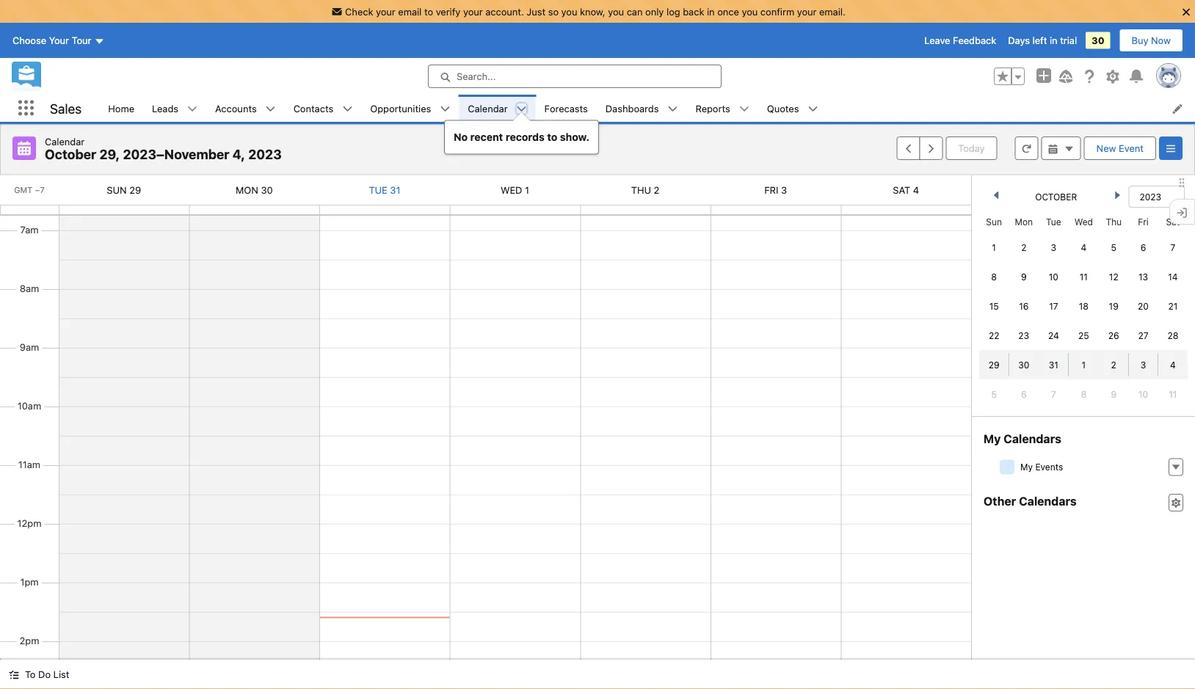 Task type: locate. For each thing, give the bounding box(es) containing it.
8
[[991, 272, 997, 282], [1081, 389, 1087, 399]]

29
[[129, 185, 141, 196], [989, 360, 1000, 370]]

0 vertical spatial mon
[[236, 185, 258, 196]]

10am
[[17, 400, 41, 411]]

0 vertical spatial wed
[[501, 185, 522, 196]]

0 vertical spatial thu
[[631, 185, 651, 196]]

text default image inside quotes list item
[[808, 104, 818, 114]]

wed 1 button
[[501, 185, 529, 196]]

1 horizontal spatial 8
[[1081, 389, 1087, 399]]

tue for tue 31
[[369, 185, 387, 196]]

0 vertical spatial 3
[[781, 185, 787, 196]]

30 right trial
[[1092, 35, 1104, 46]]

0 vertical spatial 30
[[1092, 35, 1104, 46]]

list
[[53, 669, 69, 680]]

1 vertical spatial sun
[[986, 217, 1002, 227]]

october inside calendar october 29, 2023–november 4, 2023
[[45, 146, 96, 162]]

in right back
[[707, 6, 715, 17]]

0 horizontal spatial group
[[897, 137, 943, 160]]

1 horizontal spatial mon
[[1015, 217, 1033, 227]]

7 up 14
[[1170, 242, 1175, 253]]

text default image
[[187, 104, 198, 114], [266, 104, 276, 114], [342, 104, 353, 114], [516, 104, 527, 114], [739, 104, 749, 114], [808, 104, 818, 114], [1171, 462, 1181, 473]]

text default image inside dashboards list item
[[668, 104, 678, 114]]

5 up my calendars
[[991, 389, 997, 399]]

to
[[424, 6, 433, 17], [547, 131, 558, 143]]

1 horizontal spatial 4
[[1081, 242, 1087, 253]]

your left the email
[[376, 6, 395, 17]]

1 down records
[[525, 185, 529, 196]]

29 down 22 on the top right
[[989, 360, 1000, 370]]

1 horizontal spatial 7
[[1170, 242, 1175, 253]]

−7
[[35, 185, 45, 195]]

0 horizontal spatial 5
[[991, 389, 997, 399]]

18
[[1079, 301, 1089, 311]]

confirm
[[760, 6, 794, 17]]

6 up my calendars
[[1021, 389, 1027, 399]]

sat
[[893, 185, 910, 196], [1166, 217, 1180, 227]]

text default image inside opportunities list item
[[440, 104, 450, 114]]

calendars for my calendars
[[1004, 432, 1061, 446]]

1 horizontal spatial wed
[[1074, 217, 1093, 227]]

1 your from the left
[[376, 6, 395, 17]]

9 down 26
[[1111, 389, 1117, 399]]

search...
[[457, 71, 496, 82]]

in right left
[[1050, 35, 1058, 46]]

no recent records to show. link
[[445, 124, 598, 151]]

tue for tue
[[1046, 217, 1061, 227]]

1 vertical spatial 29
[[989, 360, 1000, 370]]

2 horizontal spatial 3
[[1141, 360, 1146, 370]]

leads link
[[143, 95, 187, 122]]

text default image for accounts
[[266, 104, 276, 114]]

tue
[[369, 185, 387, 196], [1046, 217, 1061, 227]]

30 down 23
[[1018, 360, 1029, 370]]

leads list item
[[143, 95, 206, 122]]

calendars up my events
[[1004, 432, 1061, 446]]

text default image for leads
[[187, 104, 198, 114]]

text default image
[[440, 104, 450, 114], [668, 104, 678, 114], [1048, 144, 1058, 154], [1064, 144, 1074, 154], [1171, 498, 1181, 508], [9, 670, 19, 680]]

reports list item
[[687, 95, 758, 122]]

29,
[[99, 146, 120, 162]]

calendar inside calendar october 29, 2023–november 4, 2023
[[45, 136, 85, 147]]

0 horizontal spatial in
[[707, 6, 715, 17]]

1 vertical spatial to
[[547, 131, 558, 143]]

1 horizontal spatial group
[[994, 68, 1025, 85]]

0 horizontal spatial calendar
[[45, 136, 85, 147]]

sun for sun 29
[[107, 185, 127, 196]]

text default image inside 'reports' list item
[[739, 104, 749, 114]]

1 horizontal spatial to
[[547, 131, 558, 143]]

0 horizontal spatial 4
[[913, 185, 919, 196]]

fri
[[764, 185, 778, 196], [1138, 217, 1149, 227]]

2 horizontal spatial 2
[[1111, 360, 1116, 370]]

grid containing sun
[[979, 211, 1188, 409]]

3
[[781, 185, 787, 196], [1051, 242, 1056, 253], [1141, 360, 1146, 370]]

10 down 27
[[1139, 389, 1148, 399]]

1 horizontal spatial sun
[[986, 217, 1002, 227]]

0 horizontal spatial sun
[[107, 185, 127, 196]]

1 vertical spatial group
[[897, 137, 943, 160]]

0 horizontal spatial wed
[[501, 185, 522, 196]]

1 vertical spatial sat
[[1166, 217, 1180, 227]]

1 horizontal spatial you
[[608, 6, 624, 17]]

1 vertical spatial 2
[[1021, 242, 1027, 253]]

10
[[1049, 272, 1058, 282], [1139, 389, 1148, 399]]

sat 4 button
[[893, 185, 919, 196]]

your left email.
[[797, 6, 817, 17]]

you right once
[[742, 6, 758, 17]]

forecasts
[[544, 103, 588, 114]]

1 horizontal spatial your
[[463, 6, 483, 17]]

4,
[[232, 146, 245, 162]]

2 horizontal spatial 1
[[1082, 360, 1086, 370]]

2 up 16
[[1021, 242, 1027, 253]]

0 vertical spatial calendar
[[468, 103, 508, 114]]

2 vertical spatial 30
[[1018, 360, 1029, 370]]

0 vertical spatial my
[[984, 432, 1001, 446]]

1
[[525, 185, 529, 196], [992, 242, 996, 253], [1082, 360, 1086, 370]]

mon
[[236, 185, 258, 196], [1015, 217, 1033, 227]]

0 horizontal spatial 11
[[1080, 272, 1088, 282]]

1 horizontal spatial tue
[[1046, 217, 1061, 227]]

search... button
[[428, 65, 722, 88]]

calendars
[[1004, 432, 1061, 446], [1019, 494, 1077, 508]]

9 up 16
[[1021, 272, 1027, 282]]

1 vertical spatial mon
[[1015, 217, 1033, 227]]

email.
[[819, 6, 846, 17]]

0 vertical spatial 8
[[991, 272, 997, 282]]

my calendars
[[984, 432, 1061, 446]]

0 vertical spatial 11
[[1080, 272, 1088, 282]]

29 down calendar october 29, 2023–november 4, 2023
[[129, 185, 141, 196]]

reports
[[696, 103, 730, 114]]

1 vertical spatial tue
[[1046, 217, 1061, 227]]

october
[[45, 146, 96, 162], [1035, 192, 1077, 202]]

grid
[[979, 211, 1188, 409]]

0 vertical spatial 7
[[1170, 242, 1175, 253]]

thu up 12
[[1106, 217, 1122, 227]]

1 vertical spatial 31
[[1049, 360, 1058, 370]]

1 vertical spatial fri
[[1138, 217, 1149, 227]]

11 up 18 in the right of the page
[[1080, 272, 1088, 282]]

mon 30
[[236, 185, 273, 196]]

my
[[984, 432, 1001, 446], [1020, 462, 1033, 472]]

0 vertical spatial calendars
[[1004, 432, 1061, 446]]

my up hide items image
[[984, 432, 1001, 446]]

6 up 13
[[1141, 242, 1146, 253]]

1 down 25
[[1082, 360, 1086, 370]]

0 horizontal spatial 1
[[525, 185, 529, 196]]

1 horizontal spatial in
[[1050, 35, 1058, 46]]

mon for mon 30
[[236, 185, 258, 196]]

account.
[[485, 6, 524, 17]]

leave feedback link
[[924, 35, 996, 46]]

calendars down events
[[1019, 494, 1077, 508]]

my for my events
[[1020, 462, 1033, 472]]

wed for wed
[[1074, 217, 1093, 227]]

1 horizontal spatial sat
[[1166, 217, 1180, 227]]

gmt
[[14, 185, 32, 195]]

calendar for calendar
[[468, 103, 508, 114]]

0 vertical spatial tue
[[369, 185, 387, 196]]

1 up 15
[[992, 242, 996, 253]]

left
[[1033, 35, 1047, 46]]

my for my calendars
[[984, 432, 1001, 446]]

accounts list item
[[206, 95, 285, 122]]

1pm
[[20, 577, 39, 588]]

sun 29 button
[[107, 185, 141, 196]]

0 vertical spatial group
[[994, 68, 1025, 85]]

2 vertical spatial 2
[[1111, 360, 1116, 370]]

1 vertical spatial thu
[[1106, 217, 1122, 227]]

accounts
[[215, 103, 257, 114]]

calendar up recent
[[468, 103, 508, 114]]

calendar down "sales"
[[45, 136, 85, 147]]

0 horizontal spatial 10
[[1049, 272, 1058, 282]]

tue 31 button
[[369, 185, 400, 196]]

text default image for contacts
[[342, 104, 353, 114]]

14
[[1168, 272, 1178, 282]]

6
[[1141, 242, 1146, 253], [1021, 389, 1027, 399]]

sat 4
[[893, 185, 919, 196]]

thu inside grid
[[1106, 217, 1122, 227]]

2 horizontal spatial 4
[[1170, 360, 1176, 370]]

wed
[[501, 185, 522, 196], [1074, 217, 1093, 227]]

0 horizontal spatial tue
[[369, 185, 387, 196]]

text default image inside contacts 'list item'
[[342, 104, 353, 114]]

0 vertical spatial sun
[[107, 185, 127, 196]]

2 down no recent records to show. list
[[654, 185, 659, 196]]

22
[[989, 330, 999, 341]]

to do list button
[[0, 660, 78, 689]]

to right the email
[[424, 6, 433, 17]]

fri inside grid
[[1138, 217, 1149, 227]]

you right so at the left top
[[561, 6, 577, 17]]

sales
[[50, 100, 82, 116]]

5
[[1111, 242, 1117, 253], [991, 389, 997, 399]]

only
[[645, 6, 664, 17]]

thu down no recent records to show. list
[[631, 185, 651, 196]]

1 vertical spatial 11
[[1169, 389, 1177, 399]]

1 vertical spatial 5
[[991, 389, 997, 399]]

29 inside grid
[[989, 360, 1000, 370]]

30 down 2023 at the left
[[261, 185, 273, 196]]

2
[[654, 185, 659, 196], [1021, 242, 1027, 253], [1111, 360, 1116, 370]]

accounts link
[[206, 95, 266, 122]]

0 horizontal spatial sat
[[893, 185, 910, 196]]

1 horizontal spatial calendar
[[468, 103, 508, 114]]

once
[[717, 6, 739, 17]]

0 horizontal spatial 8
[[991, 272, 997, 282]]

0 horizontal spatial 29
[[129, 185, 141, 196]]

25
[[1078, 330, 1089, 341]]

mon for mon
[[1015, 217, 1033, 227]]

your right verify
[[463, 6, 483, 17]]

to left the show.
[[547, 131, 558, 143]]

19
[[1109, 301, 1119, 311]]

4
[[913, 185, 919, 196], [1081, 242, 1087, 253], [1170, 360, 1176, 370]]

1 vertical spatial 7
[[1051, 389, 1056, 399]]

8 down 25
[[1081, 389, 1087, 399]]

text default image inside accounts "list item"
[[266, 104, 276, 114]]

mon 30 button
[[236, 185, 273, 196]]

0 horizontal spatial to
[[424, 6, 433, 17]]

text default image inside leads "list item"
[[187, 104, 198, 114]]

0 vertical spatial to
[[424, 6, 433, 17]]

8 up 15
[[991, 272, 997, 282]]

0 vertical spatial sat
[[893, 185, 910, 196]]

leave feedback
[[924, 35, 996, 46]]

7 up my calendars
[[1051, 389, 1056, 399]]

your
[[376, 6, 395, 17], [463, 6, 483, 17], [797, 6, 817, 17]]

2 horizontal spatial your
[[797, 6, 817, 17]]

calendar inside no recent records to show. list item
[[468, 103, 508, 114]]

2 down 26
[[1111, 360, 1116, 370]]

0 horizontal spatial october
[[45, 146, 96, 162]]

to inside list item
[[547, 131, 558, 143]]

5 up 12
[[1111, 242, 1117, 253]]

11 down 28
[[1169, 389, 1177, 399]]

15
[[989, 301, 999, 311]]

1 vertical spatial 3
[[1051, 242, 1056, 253]]

23
[[1018, 330, 1029, 341]]

wed inside grid
[[1074, 217, 1093, 227]]

sun
[[107, 185, 127, 196], [986, 217, 1002, 227]]

0 horizontal spatial thu
[[631, 185, 651, 196]]

1 vertical spatial calendars
[[1019, 494, 1077, 508]]

10 up "17"
[[1049, 272, 1058, 282]]

1 vertical spatial october
[[1035, 192, 1077, 202]]

group down the days
[[994, 68, 1025, 85]]

0 horizontal spatial my
[[984, 432, 1001, 446]]

1 horizontal spatial 11
[[1169, 389, 1177, 399]]

no recent records to show. list
[[99, 95, 1195, 155]]

0 horizontal spatial 6
[[1021, 389, 1027, 399]]

1 horizontal spatial 9
[[1111, 389, 1117, 399]]

dashboards link
[[597, 95, 668, 122]]

0 horizontal spatial mon
[[236, 185, 258, 196]]

1 vertical spatial my
[[1020, 462, 1033, 472]]

0 vertical spatial fri
[[764, 185, 778, 196]]

my right hide items image
[[1020, 462, 1033, 472]]

group up sat 4 button
[[897, 137, 943, 160]]

group
[[994, 68, 1025, 85], [897, 137, 943, 160]]

email
[[398, 6, 422, 17]]

2 vertical spatial 4
[[1170, 360, 1176, 370]]

mon inside grid
[[1015, 217, 1033, 227]]

11
[[1080, 272, 1088, 282], [1169, 389, 1177, 399]]

0 horizontal spatial fri
[[764, 185, 778, 196]]

0 horizontal spatial 30
[[261, 185, 273, 196]]

know,
[[580, 6, 605, 17]]

you left can
[[608, 6, 624, 17]]

0 horizontal spatial you
[[561, 6, 577, 17]]

0 horizontal spatial 3
[[781, 185, 787, 196]]

1 vertical spatial 30
[[261, 185, 273, 196]]

verify
[[436, 6, 461, 17]]

2 horizontal spatial you
[[742, 6, 758, 17]]

fri 3 button
[[764, 185, 787, 196]]

text default image for reports
[[739, 104, 749, 114]]



Task type: describe. For each thing, give the bounding box(es) containing it.
choose your tour button
[[12, 29, 105, 52]]

home
[[108, 103, 134, 114]]

12
[[1109, 272, 1118, 282]]

2023–november
[[123, 146, 229, 162]]

no
[[454, 131, 468, 143]]

gmt −7
[[14, 185, 45, 195]]

dashboards
[[605, 103, 659, 114]]

24
[[1048, 330, 1059, 341]]

thu 2
[[631, 185, 659, 196]]

today button
[[946, 137, 997, 160]]

buy
[[1132, 35, 1148, 46]]

dashboards list item
[[597, 95, 687, 122]]

wed 1
[[501, 185, 529, 196]]

20
[[1138, 301, 1149, 311]]

1 horizontal spatial 31
[[1049, 360, 1058, 370]]

other
[[984, 494, 1016, 508]]

2 your from the left
[[463, 6, 483, 17]]

choose
[[12, 35, 46, 46]]

now
[[1151, 35, 1171, 46]]

days
[[1008, 35, 1030, 46]]

7am
[[20, 224, 39, 235]]

1 vertical spatial 6
[[1021, 389, 1027, 399]]

1 vertical spatial in
[[1050, 35, 1058, 46]]

2pm
[[19, 635, 39, 646]]

1 horizontal spatial 3
[[1051, 242, 1056, 253]]

check your email to verify your account. just so you know, you can only log back in once you confirm your email.
[[345, 6, 846, 17]]

no recent records to show.
[[454, 131, 590, 143]]

sat for sat 4
[[893, 185, 910, 196]]

text default image inside "to do list" button
[[9, 670, 19, 680]]

26
[[1108, 330, 1119, 341]]

no recent records to show. list item
[[444, 95, 599, 155]]

thu for thu
[[1106, 217, 1122, 227]]

1 vertical spatial 9
[[1111, 389, 1117, 399]]

1 vertical spatial 8
[[1081, 389, 1087, 399]]

1 you from the left
[[561, 6, 577, 17]]

leave
[[924, 35, 950, 46]]

can
[[627, 6, 643, 17]]

0 vertical spatial 31
[[390, 185, 400, 196]]

wed for wed 1
[[501, 185, 522, 196]]

sun for sun
[[986, 217, 1002, 227]]

leads
[[152, 103, 178, 114]]

1 horizontal spatial october
[[1035, 192, 1077, 202]]

thu 2 button
[[631, 185, 659, 196]]

calendar october 29, 2023–november 4, 2023
[[45, 136, 282, 162]]

fri 3
[[764, 185, 787, 196]]

recent
[[470, 131, 503, 143]]

event
[[1119, 143, 1144, 154]]

11am
[[18, 459, 40, 470]]

12pm
[[17, 518, 41, 529]]

reports link
[[687, 95, 739, 122]]

13
[[1139, 272, 1148, 282]]

sat for sat
[[1166, 217, 1180, 227]]

2 you from the left
[[608, 6, 624, 17]]

contacts list item
[[285, 95, 361, 122]]

calendar link
[[459, 95, 516, 122]]

opportunities link
[[361, 95, 440, 122]]

3 your from the left
[[797, 6, 817, 17]]

other calendars
[[984, 494, 1077, 508]]

contacts link
[[285, 95, 342, 122]]

8am
[[20, 283, 39, 294]]

9am
[[20, 342, 39, 353]]

30 inside grid
[[1018, 360, 1029, 370]]

2023
[[248, 146, 282, 162]]

0 vertical spatial 4
[[913, 185, 919, 196]]

contacts
[[293, 103, 334, 114]]

1 horizontal spatial 1
[[992, 242, 996, 253]]

today
[[958, 143, 985, 154]]

1 vertical spatial 4
[[1081, 242, 1087, 253]]

text default image for quotes
[[808, 104, 818, 114]]

21
[[1168, 301, 1178, 311]]

opportunities list item
[[361, 95, 459, 122]]

your
[[49, 35, 69, 46]]

1 vertical spatial 10
[[1139, 389, 1148, 399]]

quotes link
[[758, 95, 808, 122]]

2 vertical spatial 3
[[1141, 360, 1146, 370]]

0 horizontal spatial 2
[[654, 185, 659, 196]]

to do list
[[25, 669, 69, 680]]

trial
[[1060, 35, 1077, 46]]

records
[[506, 131, 545, 143]]

text default image inside no recent records to show. list item
[[516, 104, 527, 114]]

new
[[1096, 143, 1116, 154]]

to for show.
[[547, 131, 558, 143]]

0 vertical spatial in
[[707, 6, 715, 17]]

back
[[683, 6, 704, 17]]

show.
[[560, 131, 590, 143]]

to for verify
[[424, 6, 433, 17]]

feedback
[[953, 35, 996, 46]]

1 horizontal spatial 5
[[1111, 242, 1117, 253]]

fri for fri
[[1138, 217, 1149, 227]]

0 vertical spatial 10
[[1049, 272, 1058, 282]]

1 horizontal spatial 2
[[1021, 242, 1027, 253]]

sun 29
[[107, 185, 141, 196]]

3 you from the left
[[742, 6, 758, 17]]

0 horizontal spatial 9
[[1021, 272, 1027, 282]]

16
[[1019, 301, 1029, 311]]

thu for thu 2
[[631, 185, 651, 196]]

new event button
[[1084, 137, 1156, 160]]

do
[[38, 669, 51, 680]]

home link
[[99, 95, 143, 122]]

17
[[1049, 301, 1058, 311]]

fri for fri 3
[[764, 185, 778, 196]]

days left in trial
[[1008, 35, 1077, 46]]

my events
[[1020, 462, 1063, 472]]

1 horizontal spatial 6
[[1141, 242, 1146, 253]]

0 vertical spatial 1
[[525, 185, 529, 196]]

hide items image
[[1000, 460, 1015, 474]]

quotes list item
[[758, 95, 827, 122]]

forecasts link
[[536, 95, 597, 122]]

events
[[1035, 462, 1063, 472]]

new event
[[1096, 143, 1144, 154]]

calendars for other calendars
[[1019, 494, 1077, 508]]

0 vertical spatial 29
[[129, 185, 141, 196]]

log
[[667, 6, 680, 17]]

0 horizontal spatial 7
[[1051, 389, 1056, 399]]

calendar for calendar october 29, 2023–november 4, 2023
[[45, 136, 85, 147]]

choose your tour
[[12, 35, 91, 46]]



Task type: vqa. For each thing, say whether or not it's contained in the screenshot.


